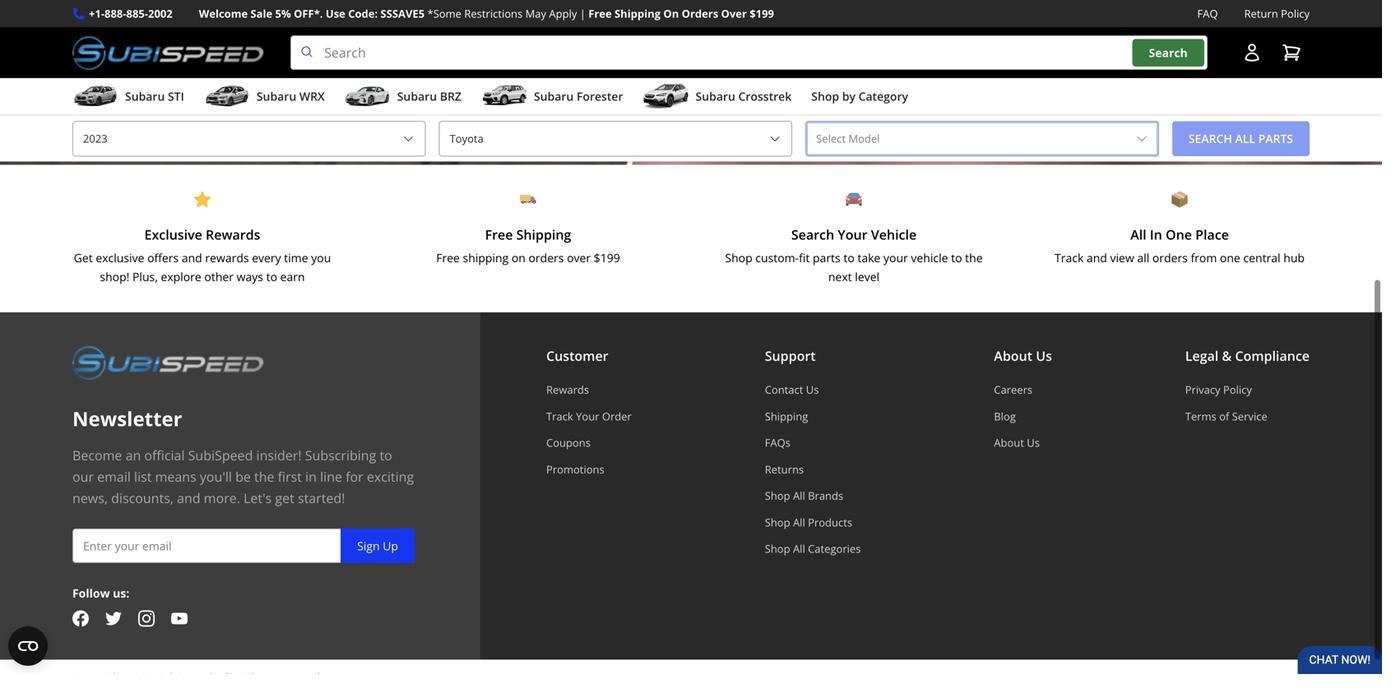 Task type: describe. For each thing, give the bounding box(es) containing it.
sign up
[[357, 539, 398, 554]]

and inside become an official subispeed insider! subscribing to our email list means you'll be the first in line for exciting news, discounts, and more. let's get started!
[[177, 490, 201, 508]]

track your order
[[547, 409, 632, 424]]

contact us link
[[765, 383, 861, 398]]

careers link
[[995, 383, 1053, 398]]

subaru for subaru forester
[[534, 89, 574, 104]]

you'll
[[200, 468, 232, 486]]

products
[[808, 516, 853, 530]]

select make image
[[769, 132, 782, 146]]

be
[[235, 468, 251, 486]]

search vehicle image
[[846, 191, 863, 208]]

the inside become an official subispeed insider! subscribing to our email list means you'll be the first in line for exciting news, discounts, and more. let's get started!
[[254, 468, 275, 486]]

subaru for subaru crosstrek
[[696, 89, 736, 104]]

track inside all in one place track and view all orders from one central hub
[[1055, 250, 1084, 266]]

returns
[[765, 462, 804, 477]]

ways
[[237, 269, 263, 285]]

all inside all in one place track and view all orders from one central hub
[[1131, 226, 1147, 244]]

explore
[[161, 269, 201, 285]]

shipping inside the free shipping free shipping on orders over $199
[[517, 226, 572, 244]]

subaru brz
[[397, 89, 462, 104]]

forester
[[577, 89, 624, 104]]

2 about us from the top
[[995, 436, 1040, 451]]

blog
[[995, 409, 1016, 424]]

sale
[[251, 6, 273, 21]]

shop for shop all categories
[[765, 542, 791, 557]]

rewards link
[[547, 383, 632, 398]]

2 horizontal spatial free
[[589, 6, 612, 21]]

up
[[383, 539, 398, 554]]

line
[[320, 468, 342, 486]]

shipping link
[[765, 409, 861, 424]]

terms
[[1186, 409, 1217, 424]]

|
[[580, 6, 586, 21]]

shipping image
[[520, 191, 537, 208]]

all in one place track and view all orders from one central hub
[[1055, 226, 1305, 266]]

return policy
[[1245, 6, 1310, 21]]

policy for privacy policy
[[1224, 383, 1253, 398]]

subispeed
[[188, 447, 253, 465]]

sti
[[168, 89, 184, 104]]

coupons
[[547, 436, 591, 451]]

twitter logo image
[[105, 611, 122, 628]]

a subaru brz thumbnail image image
[[345, 84, 391, 109]]

on
[[512, 250, 526, 266]]

search for search
[[1150, 45, 1188, 60]]

all for products
[[793, 516, 806, 530]]

us for about us link at the right bottom
[[1027, 436, 1040, 451]]

discounts,
[[111, 490, 174, 508]]

news,
[[72, 490, 108, 508]]

faq
[[1198, 6, 1219, 21]]

privacy policy
[[1186, 383, 1253, 398]]

faqs
[[765, 436, 791, 451]]

our
[[72, 468, 94, 486]]

view
[[1111, 250, 1135, 266]]

a subaru wrx thumbnail image image
[[204, 84, 250, 109]]

subaru for subaru wrx
[[257, 89, 297, 104]]

take
[[858, 250, 881, 266]]

*some
[[428, 6, 462, 21]]

apply
[[549, 6, 577, 21]]

use
[[326, 6, 346, 21]]

and for all
[[1087, 250, 1108, 266]]

means
[[155, 468, 197, 486]]

subaru brz button
[[345, 82, 462, 115]]

become an official subispeed insider! subscribing to our email list means you'll be the first in line for exciting news, discounts, and more. let's get started!
[[72, 447, 414, 508]]

first
[[278, 468, 302, 486]]

a subaru sti thumbnail image image
[[72, 84, 119, 109]]

subaru wrx
[[257, 89, 325, 104]]

to inside become an official subispeed insider! subscribing to our email list means you'll be the first in line for exciting news, discounts, and more. let's get started!
[[380, 447, 392, 465]]

subaru for subaru brz
[[397, 89, 437, 104]]

1 horizontal spatial rewards
[[547, 383, 589, 398]]

one
[[1166, 226, 1193, 244]]

shop all brands
[[765, 489, 844, 504]]

all in one image
[[1172, 191, 1189, 208]]

facebook logo image
[[72, 611, 89, 628]]

create
[[803, 16, 840, 31]]

other
[[204, 269, 234, 285]]

privacy policy link
[[1186, 383, 1310, 398]]

open widget image
[[8, 627, 48, 667]]

rewards image
[[194, 191, 211, 208]]

&
[[1223, 347, 1232, 365]]

subaru sti
[[125, 89, 184, 104]]

contact
[[765, 383, 804, 398]]

Select Make button
[[439, 121, 793, 157]]

parts
[[813, 250, 841, 266]]

track your order link
[[547, 409, 632, 424]]

about us link
[[995, 436, 1053, 451]]

select year image
[[402, 132, 415, 146]]

list
[[134, 468, 152, 486]]

subaru wrx button
[[204, 82, 325, 115]]

crosstrek
[[739, 89, 792, 104]]

and for exclusive
[[182, 250, 202, 266]]

1 about us from the top
[[995, 347, 1053, 365]]

follow us:
[[72, 586, 130, 602]]

next
[[829, 269, 852, 285]]

shop all products
[[765, 516, 853, 530]]

compliance
[[1236, 347, 1310, 365]]

Select Year button
[[72, 121, 426, 157]]

a subaru forester thumbnail image image
[[482, 84, 528, 109]]

fit
[[799, 250, 810, 266]]

follow
[[72, 586, 110, 602]]

wrx
[[299, 89, 325, 104]]

for
[[346, 468, 364, 486]]

us for contact us link
[[806, 383, 819, 398]]

rewards
[[205, 250, 249, 266]]

to inside exclusive rewards get exclusive offers and rewards every time you shop! plus, explore other ways to earn
[[266, 269, 277, 285]]

shipping
[[463, 250, 509, 266]]

central
[[1244, 250, 1281, 266]]

a subaru crosstrek thumbnail image image
[[643, 84, 689, 109]]

get
[[74, 250, 93, 266]]

service
[[1233, 409, 1268, 424]]

2 vertical spatial shipping
[[765, 409, 809, 424]]

get
[[275, 490, 295, 508]]

off*.
[[294, 6, 323, 21]]

you
[[311, 250, 331, 266]]



Task type: vqa. For each thing, say whether or not it's contained in the screenshot.
the bottom "Feed"
no



Task type: locate. For each thing, give the bounding box(es) containing it.
1 horizontal spatial policy
[[1282, 6, 1310, 21]]

1 horizontal spatial search
[[1150, 45, 1188, 60]]

shop for shop all brands
[[765, 489, 791, 504]]

0 vertical spatial an
[[843, 16, 857, 31]]

promotions
[[547, 462, 605, 477]]

1 vertical spatial your
[[576, 409, 600, 424]]

brands
[[808, 489, 844, 504]]

0 horizontal spatial policy
[[1224, 383, 1253, 398]]

track up coupons
[[547, 409, 574, 424]]

let's
[[244, 490, 272, 508]]

and inside exclusive rewards get exclusive offers and rewards every time you shop! plus, explore other ways to earn
[[182, 250, 202, 266]]

0 vertical spatial about us
[[995, 347, 1053, 365]]

885-
[[126, 6, 148, 21]]

shipping down "contact"
[[765, 409, 809, 424]]

coupons link
[[547, 436, 632, 451]]

vehicle
[[871, 226, 917, 244]]

in
[[305, 468, 317, 486]]

0 horizontal spatial the
[[254, 468, 275, 486]]

1 orders from the left
[[529, 250, 564, 266]]

shop all categories
[[765, 542, 861, 557]]

shop all brands link
[[765, 489, 861, 504]]

shop
[[812, 89, 840, 104], [726, 250, 753, 266], [765, 489, 791, 504], [765, 516, 791, 530], [765, 542, 791, 557]]

subaru crosstrek button
[[643, 82, 792, 115]]

1 vertical spatial $199
[[594, 250, 620, 266]]

policy right return
[[1282, 6, 1310, 21]]

from
[[1191, 250, 1218, 266]]

and
[[182, 250, 202, 266], [1087, 250, 1108, 266], [177, 490, 201, 508]]

1 vertical spatial policy
[[1224, 383, 1253, 398]]

+1-
[[89, 6, 105, 21]]

1 subispeed logo image from the top
[[72, 35, 264, 70]]

1 horizontal spatial an
[[843, 16, 857, 31]]

888-
[[105, 6, 126, 21]]

0 vertical spatial about
[[995, 347, 1033, 365]]

1 vertical spatial about
[[995, 436, 1025, 451]]

2 subaru from the left
[[257, 89, 297, 104]]

careers
[[995, 383, 1033, 398]]

0 horizontal spatial rewards
[[206, 226, 260, 244]]

us up careers link
[[1036, 347, 1053, 365]]

$199 inside the free shipping free shipping on orders over $199
[[594, 250, 620, 266]]

free up shipping
[[485, 226, 513, 244]]

0 vertical spatial the
[[966, 250, 983, 266]]

subaru left brz
[[397, 89, 437, 104]]

your for search
[[838, 226, 868, 244]]

0 vertical spatial your
[[838, 226, 868, 244]]

1 horizontal spatial your
[[838, 226, 868, 244]]

subaru inside subaru wrx dropdown button
[[257, 89, 297, 104]]

0 horizontal spatial your
[[576, 409, 600, 424]]

and inside all in one place track and view all orders from one central hub
[[1087, 250, 1108, 266]]

subscribing
[[305, 447, 376, 465]]

1 vertical spatial us
[[806, 383, 819, 398]]

category
[[859, 89, 909, 104]]

1 horizontal spatial shipping
[[615, 6, 661, 21]]

subaru
[[125, 89, 165, 104], [257, 89, 297, 104], [397, 89, 437, 104], [534, 89, 574, 104], [696, 89, 736, 104]]

blog link
[[995, 409, 1053, 424]]

$199
[[750, 6, 775, 21], [594, 250, 620, 266]]

1 vertical spatial search
[[792, 226, 835, 244]]

your up coupons "link"
[[576, 409, 600, 424]]

subaru inside subaru forester "dropdown button"
[[534, 89, 574, 104]]

2 orders from the left
[[1153, 250, 1188, 266]]

0 vertical spatial subispeed logo image
[[72, 35, 264, 70]]

free shipping free shipping on orders over $199
[[436, 226, 620, 266]]

shop all products link
[[765, 516, 861, 530]]

shop down returns
[[765, 489, 791, 504]]

0 vertical spatial shipping
[[615, 6, 661, 21]]

about us up careers link
[[995, 347, 1053, 365]]

1 horizontal spatial orders
[[1153, 250, 1188, 266]]

0 vertical spatial search
[[1150, 45, 1188, 60]]

exciting
[[367, 468, 414, 486]]

return
[[1245, 6, 1279, 21]]

all left in
[[1131, 226, 1147, 244]]

subaru left the wrx
[[257, 89, 297, 104]]

instagram logo image
[[138, 611, 155, 628]]

and left view
[[1087, 250, 1108, 266]]

orders down 'one'
[[1153, 250, 1188, 266]]

subispeed logo image up newsletter
[[72, 346, 264, 380]]

rewards inside exclusive rewards get exclusive offers and rewards every time you shop! plus, explore other ways to earn
[[206, 226, 260, 244]]

an right create
[[843, 16, 857, 31]]

0 horizontal spatial an
[[126, 447, 141, 465]]

to right vehicle
[[952, 250, 963, 266]]

subaru right a subaru crosstrek thumbnail image
[[696, 89, 736, 104]]

restrictions
[[465, 6, 523, 21]]

5 subaru from the left
[[696, 89, 736, 104]]

1 vertical spatial rewards
[[547, 383, 589, 398]]

0 horizontal spatial search
[[792, 226, 835, 244]]

1 horizontal spatial free
[[485, 226, 513, 244]]

track left view
[[1055, 250, 1084, 266]]

0 vertical spatial track
[[1055, 250, 1084, 266]]

shop left "custom-"
[[726, 250, 753, 266]]

in
[[1151, 226, 1163, 244]]

Select Model button
[[806, 121, 1160, 157]]

1 vertical spatial free
[[485, 226, 513, 244]]

rewards up track your order
[[547, 383, 589, 398]]

legal
[[1186, 347, 1219, 365]]

your for track
[[576, 409, 600, 424]]

all left brands
[[793, 489, 806, 504]]

your up take
[[838, 226, 868, 244]]

place
[[1196, 226, 1230, 244]]

welcome sale 5% off*. use code: sssave5 *some restrictions may apply | free shipping on orders over $199
[[199, 6, 775, 21]]

hub
[[1284, 250, 1305, 266]]

shipping up the on
[[517, 226, 572, 244]]

Enter your email text field
[[72, 529, 415, 564]]

your inside search your vehicle shop custom-fit parts to take your vehicle to the next level
[[838, 226, 868, 244]]

subispeed logo image down 2002 on the top left of the page
[[72, 35, 264, 70]]

free right |
[[589, 6, 612, 21]]

1 horizontal spatial the
[[966, 250, 983, 266]]

return policy link
[[1245, 5, 1310, 22]]

all for brands
[[793, 489, 806, 504]]

become
[[72, 447, 122, 465]]

1 vertical spatial track
[[547, 409, 574, 424]]

an up list
[[126, 447, 141, 465]]

exclusive rewards get exclusive offers and rewards every time you shop! plus, explore other ways to earn
[[74, 226, 331, 285]]

subaru for subaru sti
[[125, 89, 165, 104]]

2 subispeed logo image from the top
[[72, 346, 264, 380]]

a collage of action shots of vehicles image
[[0, 0, 1383, 165]]

to left take
[[844, 250, 855, 266]]

your
[[838, 226, 868, 244], [576, 409, 600, 424]]

sign
[[357, 539, 380, 554]]

us down blog link
[[1027, 436, 1040, 451]]

0 vertical spatial rewards
[[206, 226, 260, 244]]

1 vertical spatial shipping
[[517, 226, 572, 244]]

subaru inside subaru brz dropdown button
[[397, 89, 437, 104]]

of
[[1220, 409, 1230, 424]]

1 horizontal spatial track
[[1055, 250, 1084, 266]]

over
[[567, 250, 591, 266]]

returns link
[[765, 462, 861, 477]]

shipping
[[615, 6, 661, 21], [517, 226, 572, 244], [765, 409, 809, 424]]

create an account
[[803, 16, 905, 31]]

0 horizontal spatial free
[[436, 250, 460, 266]]

subaru sti button
[[72, 82, 184, 115]]

rewards up rewards
[[206, 226, 260, 244]]

about down blog
[[995, 436, 1025, 451]]

categories
[[808, 542, 861, 557]]

search button
[[1133, 39, 1205, 67]]

exclusive
[[145, 226, 202, 244]]

free left shipping
[[436, 250, 460, 266]]

all for categories
[[793, 542, 806, 557]]

newsletter
[[72, 406, 182, 433]]

subaru inside the subaru crosstrek dropdown button
[[696, 89, 736, 104]]

policy up terms of service link
[[1224, 383, 1253, 398]]

2 horizontal spatial shipping
[[765, 409, 809, 424]]

shop!
[[100, 269, 130, 285]]

subaru left forester
[[534, 89, 574, 104]]

subaru forester button
[[482, 82, 624, 115]]

to down the every
[[266, 269, 277, 285]]

1 about from the top
[[995, 347, 1033, 365]]

subispeed logo image
[[72, 35, 264, 70], [72, 346, 264, 380]]

shop inside dropdown button
[[812, 89, 840, 104]]

orders inside all in one place track and view all orders from one central hub
[[1153, 250, 1188, 266]]

select model image
[[1136, 132, 1149, 146]]

account
[[860, 16, 905, 31]]

0 vertical spatial free
[[589, 6, 612, 21]]

1 vertical spatial about us
[[995, 436, 1040, 451]]

shipping left on
[[615, 6, 661, 21]]

search inside search your vehicle shop custom-fit parts to take your vehicle to the next level
[[792, 226, 835, 244]]

0 horizontal spatial shipping
[[517, 226, 572, 244]]

1 vertical spatial the
[[254, 468, 275, 486]]

terms of service link
[[1186, 409, 1310, 424]]

brz
[[440, 89, 462, 104]]

orders
[[529, 250, 564, 266], [1153, 250, 1188, 266]]

over
[[722, 6, 747, 21]]

the right vehicle
[[966, 250, 983, 266]]

search input field
[[291, 35, 1208, 70]]

shop inside search your vehicle shop custom-fit parts to take your vehicle to the next level
[[726, 250, 753, 266]]

shop for shop all products
[[765, 516, 791, 530]]

youtube logo image
[[171, 611, 188, 628]]

by
[[843, 89, 856, 104]]

search
[[1150, 45, 1188, 60], [792, 226, 835, 244]]

offers
[[147, 250, 179, 266]]

email
[[97, 468, 131, 486]]

2 about from the top
[[995, 436, 1025, 451]]

terms of service
[[1186, 409, 1268, 424]]

0 vertical spatial policy
[[1282, 6, 1310, 21]]

orders
[[682, 6, 719, 21]]

3 subaru from the left
[[397, 89, 437, 104]]

+1-888-885-2002
[[89, 6, 173, 21]]

0 vertical spatial us
[[1036, 347, 1053, 365]]

started!
[[298, 490, 345, 508]]

0 vertical spatial $199
[[750, 6, 775, 21]]

and down means
[[177, 490, 201, 508]]

0 horizontal spatial orders
[[529, 250, 564, 266]]

subaru inside "subaru sti" dropdown button
[[125, 89, 165, 104]]

create an account link
[[803, 15, 905, 32]]

0 horizontal spatial $199
[[594, 250, 620, 266]]

to up exciting
[[380, 447, 392, 465]]

button image
[[1243, 43, 1263, 63]]

rewards
[[206, 226, 260, 244], [547, 383, 589, 398]]

shop left by
[[812, 89, 840, 104]]

the inside search your vehicle shop custom-fit parts to take your vehicle to the next level
[[966, 250, 983, 266]]

orders right the on
[[529, 250, 564, 266]]

policy for return policy
[[1282, 6, 1310, 21]]

search for search your vehicle shop custom-fit parts to take your vehicle to the next level
[[792, 226, 835, 244]]

more.
[[204, 490, 240, 508]]

every
[[252, 250, 281, 266]]

2 vertical spatial us
[[1027, 436, 1040, 451]]

time
[[284, 250, 308, 266]]

shop for shop by category
[[812, 89, 840, 104]]

custom-
[[756, 250, 799, 266]]

official
[[144, 447, 185, 465]]

search inside button
[[1150, 45, 1188, 60]]

about us down blog link
[[995, 436, 1040, 451]]

all down shop all brands
[[793, 516, 806, 530]]

1 vertical spatial an
[[126, 447, 141, 465]]

subaru left sti
[[125, 89, 165, 104]]

1 horizontal spatial $199
[[750, 6, 775, 21]]

subaru forester
[[534, 89, 624, 104]]

4 subaru from the left
[[534, 89, 574, 104]]

shop down shop all brands
[[765, 516, 791, 530]]

1 vertical spatial subispeed logo image
[[72, 346, 264, 380]]

2 vertical spatial free
[[436, 250, 460, 266]]

orders inside the free shipping free shipping on orders over $199
[[529, 250, 564, 266]]

the right be
[[254, 468, 275, 486]]

all down shop all products
[[793, 542, 806, 557]]

1 subaru from the left
[[125, 89, 165, 104]]

an for create
[[843, 16, 857, 31]]

and up "explore"
[[182, 250, 202, 266]]

0 horizontal spatial track
[[547, 409, 574, 424]]

+1-888-885-2002 link
[[89, 5, 173, 22]]

legal & compliance
[[1186, 347, 1310, 365]]

shop down shop all products
[[765, 542, 791, 557]]

about up careers
[[995, 347, 1033, 365]]

sign up button
[[341, 529, 415, 564]]

an inside become an official subispeed insider! subscribing to our email list means you'll be the first in line for exciting news, discounts, and more. let's get started!
[[126, 447, 141, 465]]

us up shipping link
[[806, 383, 819, 398]]

an for become
[[126, 447, 141, 465]]



